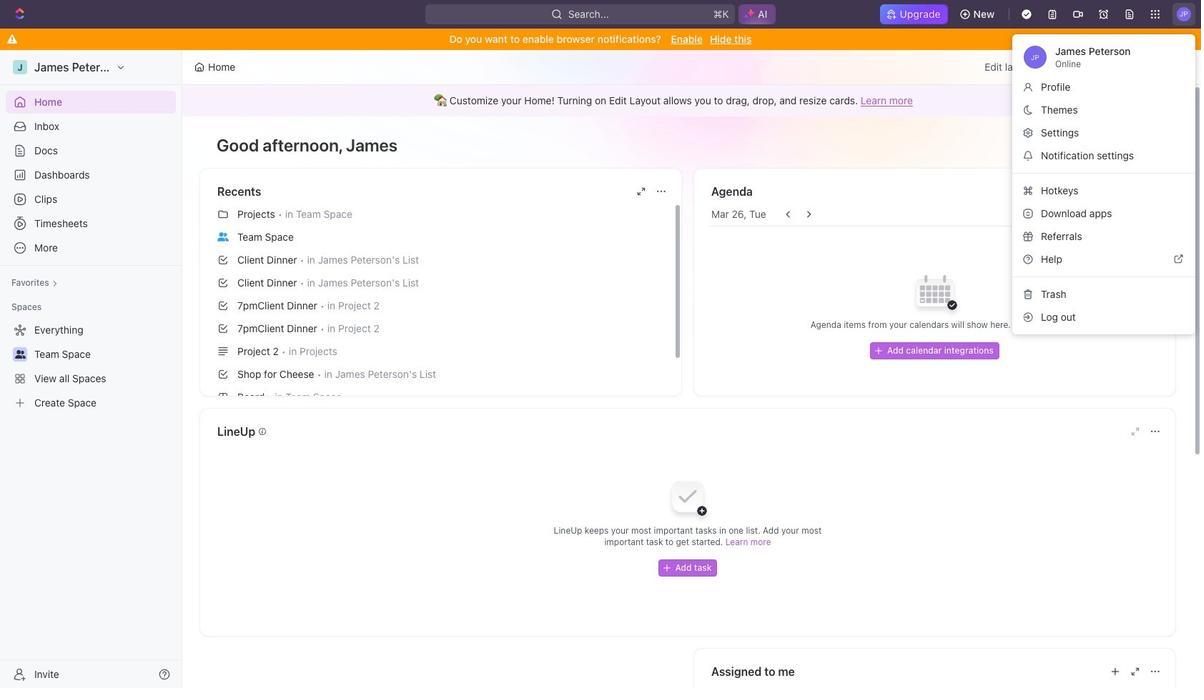 Task type: vqa. For each thing, say whether or not it's contained in the screenshot.
middle Team
no



Task type: describe. For each thing, give the bounding box(es) containing it.
tree inside sidebar navigation
[[6, 319, 176, 415]]



Task type: locate. For each thing, give the bounding box(es) containing it.
tree
[[6, 319, 176, 415]]

user group image
[[217, 232, 229, 241]]

sidebar navigation
[[0, 50, 182, 689]]



